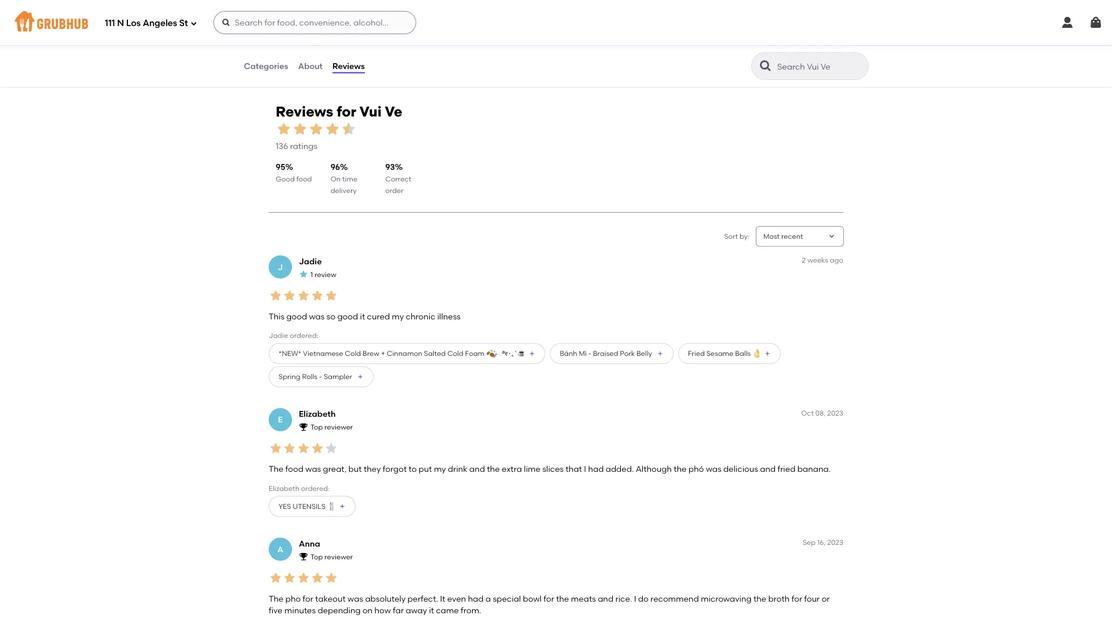 Task type: vqa. For each thing, say whether or not it's contained in the screenshot.
cured
yes



Task type: locate. For each thing, give the bounding box(es) containing it.
Search Vui Ve search field
[[777, 61, 865, 72]]

and right drink
[[470, 464, 485, 474]]

the inside the pho for takeout was absolutely perfect. it even had a special bowl for the meats and rice. i do recommend microwaving the broth for four or five minutes depending on how far away it came from.
[[269, 594, 284, 603]]

1 vertical spatial had
[[468, 594, 484, 603]]

top reviewer up great, on the bottom left of the page
[[311, 423, 353, 431]]

search icon image
[[759, 59, 773, 73]]

1 top reviewer from the top
[[311, 423, 353, 431]]

👌
[[753, 349, 760, 358]]

the left meats
[[557, 594, 570, 603]]

0 horizontal spatial -
[[319, 372, 322, 381]]

reviewer up takeout
[[325, 553, 353, 561]]

0 vertical spatial top reviewer
[[311, 423, 353, 431]]

plus icon image for yes utensils 🍴
[[339, 503, 346, 510]]

- right mì
[[589, 349, 592, 358]]

plus icon image right 👌
[[765, 350, 772, 357]]

fried sesame balls 👌 button
[[679, 343, 781, 364]]

111 n los angeles st
[[105, 18, 188, 28]]

+
[[381, 349, 385, 358]]

ratings right 136
[[290, 141, 318, 151]]

trophy icon image
[[299, 422, 308, 431], [299, 552, 308, 561]]

jadie for jadie ordered:
[[269, 331, 288, 340]]

2 top reviewer from the top
[[311, 553, 353, 561]]

great,
[[323, 464, 347, 474]]

1 top from the top
[[311, 423, 323, 431]]

fried sesame balls 👌
[[689, 349, 760, 358]]

top reviewer for elizabeth
[[311, 423, 353, 431]]

and left fried
[[761, 464, 776, 474]]

1 vertical spatial top
[[311, 553, 323, 561]]

1 vertical spatial i
[[635, 594, 637, 603]]

2 trophy icon image from the top
[[299, 552, 308, 561]]

forgot
[[383, 464, 407, 474]]

reviews for reviews for vui ve
[[276, 103, 333, 120]]

reviewer up great, on the bottom left of the page
[[325, 423, 353, 431]]

elizabeth up "yes"
[[269, 484, 300, 492]]

ordered: up yes utensils 🍴 button
[[301, 484, 330, 492]]

reviews inside button
[[333, 61, 365, 71]]

1 vertical spatial 2023
[[828, 538, 844, 547]]

reviews right about
[[333, 61, 365, 71]]

elizabeth ordered:
[[269, 484, 330, 492]]

food inside 95 good food
[[297, 175, 312, 183]]

0 vertical spatial elizabeth
[[299, 409, 336, 419]]

caret down icon image
[[828, 232, 837, 241]]

food up "elizabeth ordered:"
[[286, 464, 304, 474]]

plus icon image right belly
[[657, 350, 664, 357]]

2 2023 from the top
[[828, 538, 844, 547]]

0 horizontal spatial had
[[468, 594, 484, 603]]

ratings
[[411, 16, 438, 26], [290, 141, 318, 151]]

1 horizontal spatial had
[[589, 464, 604, 474]]

categories
[[244, 61, 288, 71]]

my right put
[[434, 464, 446, 474]]

1 vertical spatial it
[[429, 605, 434, 615]]

yes utensils 🍴 button
[[269, 496, 356, 517]]

reviews up 136 ratings
[[276, 103, 333, 120]]

Sort by: field
[[764, 231, 804, 241]]

jadie for jadie
[[299, 256, 322, 266]]

was inside the pho for takeout was absolutely perfect. it even had a special bowl for the meats and rice. i do recommend microwaving the broth for four or five minutes depending on how far away it came from.
[[348, 594, 363, 603]]

added.
[[606, 464, 634, 474]]

0 vertical spatial my
[[392, 311, 404, 321]]

1 vertical spatial -
[[319, 372, 322, 381]]

0 vertical spatial jadie
[[299, 256, 322, 266]]

0 vertical spatial the
[[269, 464, 284, 474]]

elizabeth down spring rolls - sampler
[[299, 409, 336, 419]]

top down anna
[[311, 553, 323, 561]]

0 vertical spatial 2023
[[828, 409, 844, 417]]

it left 'cured'
[[360, 311, 365, 321]]

plus icon image right sampler
[[357, 373, 364, 380]]

plus icon image inside fried sesame balls 👌 button
[[765, 350, 772, 357]]

st
[[179, 18, 188, 28]]

1 horizontal spatial good
[[338, 311, 358, 321]]

- right "rolls"
[[319, 372, 322, 381]]

93
[[386, 162, 395, 172]]

0 horizontal spatial cold
[[345, 349, 361, 358]]

0 horizontal spatial i
[[584, 464, 587, 474]]

1 horizontal spatial my
[[434, 464, 446, 474]]

2023 right 08, on the right of page
[[828, 409, 844, 417]]

fried
[[689, 349, 705, 358]]

the up "elizabeth ordered:"
[[269, 464, 284, 474]]

0 vertical spatial had
[[589, 464, 604, 474]]

plus icon image inside "spring rolls - sampler" button
[[357, 373, 364, 380]]

good
[[287, 311, 307, 321], [338, 311, 358, 321]]

top reviewer for anna
[[311, 553, 353, 561]]

1 review
[[311, 270, 337, 279]]

put
[[419, 464, 432, 474]]

2023 for the pho for takeout was absolutely perfect. it even had a special bowl for the meats and rice. i do recommend microwaving the broth for four or five minutes depending on how far away it came from.
[[828, 538, 844, 547]]

1 reviewer from the top
[[325, 423, 353, 431]]

special
[[493, 594, 521, 603]]

1 vertical spatial reviews
[[276, 103, 333, 120]]

0 horizontal spatial good
[[287, 311, 307, 321]]

0 vertical spatial reviews
[[333, 61, 365, 71]]

yes
[[279, 502, 291, 510]]

away
[[406, 605, 427, 615]]

weeks
[[808, 256, 829, 264]]

was up 'on'
[[348, 594, 363, 603]]

0 horizontal spatial ratings
[[290, 141, 318, 151]]

for up minutes
[[303, 594, 314, 603]]

trophy icon image down anna
[[299, 552, 308, 561]]

reviews
[[333, 61, 365, 71], [276, 103, 333, 120]]

20–30 min 1.01 mi
[[260, 4, 295, 23]]

cold left foam
[[448, 349, 464, 358]]

0 vertical spatial top
[[311, 423, 323, 431]]

plus icon image inside yes utensils 🍴 button
[[339, 503, 346, 510]]

they
[[364, 464, 381, 474]]

jadie up "1"
[[299, 256, 322, 266]]

it down perfect.
[[429, 605, 434, 615]]

plus icon image for fried sesame balls 👌
[[765, 350, 772, 357]]

0 vertical spatial it
[[360, 311, 365, 321]]

ve
[[385, 103, 403, 120]]

plus icon image right the ೀ⋆｡˚☕️
[[529, 350, 536, 357]]

0 vertical spatial food
[[297, 175, 312, 183]]

jadie down this
[[269, 331, 288, 340]]

recent
[[782, 232, 804, 240]]

1 horizontal spatial jadie
[[299, 256, 322, 266]]

1 the from the top
[[269, 464, 284, 474]]

was right phó
[[706, 464, 722, 474]]

plus icon image inside *new* vietnamese cold brew + cinnamon salted cold foam 🍂˚ ༘ ೀ⋆｡˚☕️ button
[[529, 350, 536, 357]]

1 vertical spatial jadie
[[269, 331, 288, 340]]

my right 'cured'
[[392, 311, 404, 321]]

top reviewer
[[311, 423, 353, 431], [311, 553, 353, 561]]

*new* vietnamese cold brew + cinnamon salted cold foam 🍂˚ ༘ ೀ⋆｡˚☕️ button
[[269, 343, 546, 364]]

1 horizontal spatial i
[[635, 594, 637, 603]]

1 vertical spatial trophy icon image
[[299, 552, 308, 561]]

0 vertical spatial ratings
[[411, 16, 438, 26]]

1 horizontal spatial svg image
[[1061, 16, 1075, 30]]

the
[[487, 464, 500, 474], [674, 464, 687, 474], [557, 594, 570, 603], [754, 594, 767, 603]]

angeles
[[143, 18, 177, 28]]

most
[[764, 232, 780, 240]]

jadie ordered:
[[269, 331, 319, 340]]

trophy icon image for elizabeth
[[299, 422, 308, 431]]

1 trophy icon image from the top
[[299, 422, 308, 431]]

do
[[639, 594, 649, 603]]

cold
[[345, 349, 361, 358], [448, 349, 464, 358]]

top
[[311, 423, 323, 431], [311, 553, 323, 561]]

reviewer
[[325, 423, 353, 431], [325, 553, 353, 561]]

j
[[278, 262, 283, 272]]

this good was so good it cured my chronic illness
[[269, 311, 461, 321]]

minutes
[[285, 605, 316, 615]]

for left vui
[[337, 103, 357, 120]]

reviews button
[[332, 45, 366, 87]]

plus icon image inside bánh mì - braised pork belly button
[[657, 350, 664, 357]]

1 good from the left
[[287, 311, 307, 321]]

1 horizontal spatial and
[[598, 594, 614, 603]]

food right good
[[297, 175, 312, 183]]

elizabeth for elizabeth
[[299, 409, 336, 419]]

trophy icon image right e
[[299, 422, 308, 431]]

top right e
[[311, 423, 323, 431]]

2 reviewer from the top
[[325, 553, 353, 561]]

1 vertical spatial my
[[434, 464, 446, 474]]

how
[[375, 605, 391, 615]]

it inside the pho for takeout was absolutely perfect. it even had a special bowl for the meats and rice. i do recommend microwaving the broth for four or five minutes depending on how far away it came from.
[[429, 605, 434, 615]]

oct 08, 2023
[[802, 409, 844, 417]]

cured
[[367, 311, 390, 321]]

and left rice.
[[598, 594, 614, 603]]

time
[[343, 175, 358, 183]]

2 top from the top
[[311, 553, 323, 561]]

0 horizontal spatial and
[[470, 464, 485, 474]]

plus icon image right 🍴 at the left bottom of page
[[339, 503, 346, 510]]

the up five
[[269, 594, 284, 603]]

had left a
[[468, 594, 484, 603]]

plus icon image
[[529, 350, 536, 357], [657, 350, 664, 357], [765, 350, 772, 357], [357, 373, 364, 380], [339, 503, 346, 510]]

top for anna
[[311, 553, 323, 561]]

correct
[[386, 175, 412, 183]]

the for the food was great, but they forgot to put my drink and the extra lime slices that i had added. although the phó was delicious and fried banana.
[[269, 464, 284, 474]]

0 horizontal spatial it
[[360, 311, 365, 321]]

1 vertical spatial ordered:
[[301, 484, 330, 492]]

drink
[[448, 464, 468, 474]]

the left phó
[[674, 464, 687, 474]]

1 vertical spatial elizabeth
[[269, 484, 300, 492]]

2 weeks ago
[[803, 256, 844, 264]]

1 horizontal spatial it
[[429, 605, 434, 615]]

braised
[[593, 349, 619, 358]]

so
[[327, 311, 336, 321]]

good up jadie ordered:
[[287, 311, 307, 321]]

the food was great, but they forgot to put my drink and the extra lime slices that i had added. although the phó was delicious and fried banana.
[[269, 464, 831, 474]]

1 horizontal spatial ratings
[[411, 16, 438, 26]]

i left do
[[635, 594, 637, 603]]

0 vertical spatial ordered:
[[290, 331, 319, 340]]

ratings right the 1649
[[411, 16, 438, 26]]

a
[[486, 594, 491, 603]]

and
[[470, 464, 485, 474], [761, 464, 776, 474], [598, 594, 614, 603]]

i right that
[[584, 464, 587, 474]]

good
[[276, 175, 295, 183]]

2
[[803, 256, 806, 264]]

the pho for takeout was absolutely perfect. it even had a special bowl for the meats and rice. i do recommend microwaving the broth for four or five minutes depending on how far away it came from.
[[269, 594, 830, 615]]

top reviewer down anna
[[311, 553, 353, 561]]

was
[[309, 311, 325, 321], [306, 464, 321, 474], [706, 464, 722, 474], [348, 594, 363, 603]]

0 vertical spatial i
[[584, 464, 587, 474]]

1 horizontal spatial cold
[[448, 349, 464, 358]]

0 vertical spatial trophy icon image
[[299, 422, 308, 431]]

1 2023 from the top
[[828, 409, 844, 417]]

bowl
[[523, 594, 542, 603]]

svg image
[[1090, 16, 1104, 30], [222, 18, 231, 27]]

about button
[[298, 45, 323, 87]]

the
[[269, 464, 284, 474], [269, 594, 284, 603]]

had inside the pho for takeout was absolutely perfect. it even had a special bowl for the meats and rice. i do recommend microwaving the broth for four or five minutes depending on how far away it came from.
[[468, 594, 484, 603]]

1 horizontal spatial svg image
[[1090, 16, 1104, 30]]

star icon image
[[392, 3, 401, 13], [401, 3, 411, 13], [411, 3, 420, 13], [276, 121, 292, 137], [292, 121, 308, 137], [308, 121, 325, 137], [325, 121, 341, 137], [341, 121, 357, 137], [341, 121, 357, 137], [299, 269, 308, 279], [269, 289, 283, 303], [283, 289, 297, 303], [297, 289, 311, 303], [311, 289, 325, 303], [325, 289, 339, 303], [269, 442, 283, 455], [283, 442, 297, 455], [297, 442, 311, 455], [311, 442, 325, 455], [325, 442, 339, 455], [269, 571, 283, 585], [283, 571, 297, 585], [297, 571, 311, 585], [311, 571, 325, 585], [325, 571, 339, 585]]

sep 16, 2023
[[803, 538, 844, 547]]

cinnamon
[[387, 349, 423, 358]]

lime
[[524, 464, 541, 474]]

extra
[[502, 464, 522, 474]]

1 vertical spatial ratings
[[290, 141, 318, 151]]

elizabeth for elizabeth ordered:
[[269, 484, 300, 492]]

0 horizontal spatial jadie
[[269, 331, 288, 340]]

1 vertical spatial reviewer
[[325, 553, 353, 561]]

1 vertical spatial top reviewer
[[311, 553, 353, 561]]

0 vertical spatial -
[[589, 349, 592, 358]]

had right that
[[589, 464, 604, 474]]

1 horizontal spatial -
[[589, 349, 592, 358]]

illness
[[438, 311, 461, 321]]

cold left brew
[[345, 349, 361, 358]]

sesame
[[707, 349, 734, 358]]

good right so
[[338, 311, 358, 321]]

1 vertical spatial the
[[269, 594, 284, 603]]

0 vertical spatial reviewer
[[325, 423, 353, 431]]

ordered: up the *new*
[[290, 331, 319, 340]]

chronic
[[406, 311, 436, 321]]

2 the from the top
[[269, 594, 284, 603]]

svg image
[[1061, 16, 1075, 30], [190, 20, 197, 27]]

2023 right 16,
[[828, 538, 844, 547]]

ordered: for good
[[290, 331, 319, 340]]

2023 for the food was great, but they forgot to put my drink and the extra lime slices that i had added. although the phó was delicious and fried banana.
[[828, 409, 844, 417]]

2 good from the left
[[338, 311, 358, 321]]



Task type: describe. For each thing, give the bounding box(es) containing it.
Search for food, convenience, alcohol... search field
[[214, 11, 416, 34]]

the left extra
[[487, 464, 500, 474]]

spring rolls - sampler
[[279, 372, 352, 381]]

delicious
[[724, 464, 759, 474]]

slices
[[543, 464, 564, 474]]

bánh mì - braised pork belly button
[[550, 343, 674, 364]]

i inside the pho for takeout was absolutely perfect. it even had a special bowl for the meats and rice. i do recommend microwaving the broth for four or five minutes depending on how far away it came from.
[[635, 594, 637, 603]]

1649
[[392, 16, 409, 26]]

top for elizabeth
[[311, 423, 323, 431]]

spring
[[279, 372, 301, 381]]

that
[[566, 464, 583, 474]]

rice.
[[616, 594, 633, 603]]

was left so
[[309, 311, 325, 321]]

2 cold from the left
[[448, 349, 464, 358]]

- for mì
[[589, 349, 592, 358]]

95 good food
[[276, 162, 312, 183]]

mì
[[579, 349, 587, 358]]

min
[[282, 4, 295, 12]]

by:
[[740, 232, 750, 240]]

reviews for reviews
[[333, 61, 365, 71]]

for right bowl on the bottom left
[[544, 594, 555, 603]]

sort
[[725, 232, 739, 240]]

sampler
[[324, 372, 352, 381]]

95
[[276, 162, 286, 172]]

ratings for 1649 ratings
[[411, 16, 438, 26]]

or
[[822, 594, 830, 603]]

ೀ⋆｡˚☕️
[[499, 349, 524, 358]]

🍂˚
[[487, 349, 496, 358]]

but
[[349, 464, 362, 474]]

e
[[278, 415, 283, 425]]

far
[[393, 605, 404, 615]]

plus icon image for bánh mì - braised pork belly
[[657, 350, 664, 357]]

1
[[311, 270, 313, 279]]

plus icon image for *new* vietnamese cold brew + cinnamon salted cold foam 🍂˚ ༘ ೀ⋆｡˚☕️
[[529, 350, 536, 357]]

to
[[409, 464, 417, 474]]

ago
[[831, 256, 844, 264]]

absolutely
[[365, 594, 406, 603]]

vietnamese
[[303, 349, 343, 358]]

bánh
[[560, 349, 578, 358]]

plus icon image for spring rolls - sampler
[[357, 373, 364, 380]]

although
[[636, 464, 672, 474]]

reviewer for anna
[[325, 553, 353, 561]]

review
[[315, 270, 337, 279]]

0 horizontal spatial svg image
[[222, 18, 231, 27]]

belly
[[637, 349, 653, 358]]

136
[[276, 141, 288, 151]]

1649 ratings
[[392, 16, 438, 26]]

reviews for vui ve
[[276, 103, 403, 120]]

banana.
[[798, 464, 831, 474]]

136 ratings
[[276, 141, 318, 151]]

recommend
[[651, 594, 699, 603]]

was left great, on the bottom left of the page
[[306, 464, 321, 474]]

depending
[[318, 605, 361, 615]]

*new* vietnamese cold brew + cinnamon salted cold foam 🍂˚ ༘ ೀ⋆｡˚☕️
[[279, 349, 524, 358]]

vui
[[360, 103, 382, 120]]

for left four
[[792, 594, 803, 603]]

spring rolls - sampler button
[[269, 366, 374, 387]]

balls
[[736, 349, 751, 358]]

bánh mì - braised pork belly
[[560, 349, 653, 358]]

it
[[440, 594, 446, 603]]

༘
[[498, 349, 498, 358]]

2 horizontal spatial and
[[761, 464, 776, 474]]

08,
[[816, 409, 826, 417]]

this
[[269, 311, 285, 321]]

1 vertical spatial food
[[286, 464, 304, 474]]

trophy icon image for anna
[[299, 552, 308, 561]]

reviewer for elizabeth
[[325, 423, 353, 431]]

a
[[278, 544, 284, 554]]

1 cold from the left
[[345, 349, 361, 358]]

perfect.
[[408, 594, 438, 603]]

and inside the pho for takeout was absolutely perfect. it even had a special bowl for the meats and rice. i do recommend microwaving the broth for four or five minutes depending on how far away it came from.
[[598, 594, 614, 603]]

96 on time delivery
[[331, 162, 358, 195]]

*new*
[[279, 349, 302, 358]]

salted
[[424, 349, 446, 358]]

foam
[[466, 349, 485, 358]]

1.01
[[260, 14, 271, 23]]

microwaving
[[701, 594, 752, 603]]

on
[[331, 175, 341, 183]]

meats
[[571, 594, 596, 603]]

rolls
[[302, 372, 318, 381]]

ordered: for food
[[301, 484, 330, 492]]

los
[[126, 18, 141, 28]]

delivery
[[331, 186, 357, 195]]

111
[[105, 18, 115, 28]]

came
[[436, 605, 459, 615]]

the left broth
[[754, 594, 767, 603]]

n
[[117, 18, 124, 28]]

on
[[363, 605, 373, 615]]

phó
[[689, 464, 704, 474]]

the for the pho for takeout was absolutely perfect. it even had a special bowl for the meats and rice. i do recommend microwaving the broth for four or five minutes depending on how far away it came from.
[[269, 594, 284, 603]]

0 horizontal spatial my
[[392, 311, 404, 321]]

takeout
[[316, 594, 346, 603]]

broth
[[769, 594, 790, 603]]

0 horizontal spatial svg image
[[190, 20, 197, 27]]

16,
[[818, 538, 826, 547]]

oct
[[802, 409, 814, 417]]

fried
[[778, 464, 796, 474]]

main navigation navigation
[[0, 0, 1113, 45]]

- for rolls
[[319, 372, 322, 381]]

five
[[269, 605, 283, 615]]

ratings for 136 ratings
[[290, 141, 318, 151]]

pork
[[620, 349, 635, 358]]



